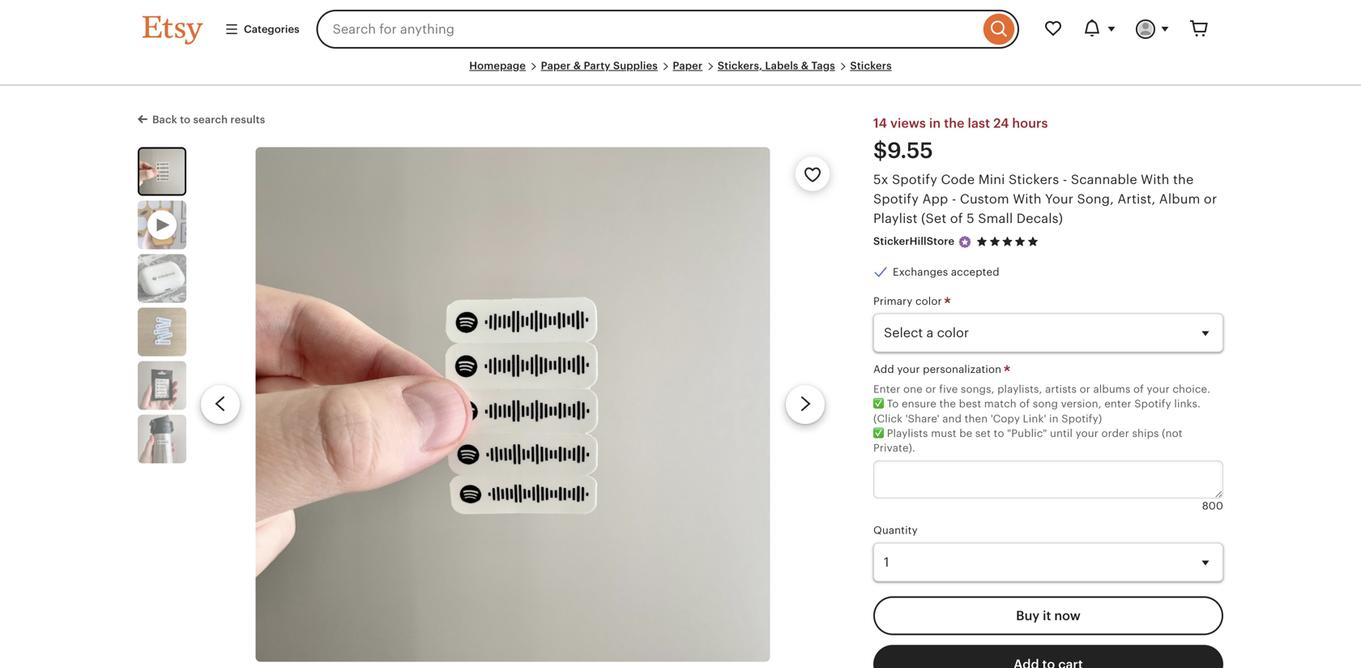 Task type: locate. For each thing, give the bounding box(es) containing it.
your left choice.
[[1148, 383, 1170, 395]]

with
[[1142, 172, 1170, 187], [1014, 192, 1042, 206]]

in up until
[[1050, 412, 1059, 425]]

2 vertical spatial spotify
[[1135, 398, 1172, 410]]

14 views in the last 24 hours $9.55
[[874, 116, 1049, 163]]

to inside "link"
[[180, 114, 191, 126]]

& left "party" in the left of the page
[[574, 60, 581, 72]]

5x spotify code mini stickers scannable with the spotify app image 5 image
[[138, 414, 186, 463]]

then
[[965, 412, 988, 425]]

with up "artist,"
[[1142, 172, 1170, 187]]

or up version,
[[1080, 383, 1091, 395]]

your down spotify)
[[1076, 427, 1099, 439]]

2 paper from the left
[[673, 60, 703, 72]]

Add your personalization text field
[[874, 460, 1224, 499]]

0 horizontal spatial -
[[952, 192, 957, 206]]

or
[[1205, 192, 1218, 206], [926, 383, 937, 395], [1080, 383, 1091, 395]]

0 vertical spatial with
[[1142, 172, 1170, 187]]

tags
[[812, 60, 836, 72]]

of down playlists,
[[1020, 398, 1031, 410]]

5x spotify code mini stickers scannable with the spotify app image 4 image
[[138, 361, 186, 410]]

or left five
[[926, 383, 937, 395]]

0 horizontal spatial &
[[574, 60, 581, 72]]

paper for paper & party supplies
[[541, 60, 571, 72]]

1 horizontal spatial paper
[[673, 60, 703, 72]]

the up album
[[1174, 172, 1194, 187]]

1 horizontal spatial stickers
[[1009, 172, 1060, 187]]

None search field
[[317, 10, 1020, 49]]

must
[[932, 427, 957, 439]]

in right views
[[930, 116, 941, 131]]

1 horizontal spatial 5x spotify code mini stickers scannable with the spotify app image 1 image
[[256, 147, 771, 662]]

-
[[1063, 172, 1068, 187], [952, 192, 957, 206]]

link'
[[1024, 412, 1047, 425]]

the left last
[[945, 116, 965, 131]]

2 horizontal spatial of
[[1134, 383, 1145, 395]]

1 horizontal spatial or
[[1080, 383, 1091, 395]]

✅ left to
[[874, 398, 885, 410]]

1 vertical spatial ✅
[[874, 427, 885, 439]]

1 vertical spatial the
[[1174, 172, 1194, 187]]

playlists
[[887, 427, 929, 439]]

to right back
[[180, 114, 191, 126]]

your up one
[[898, 363, 921, 376]]

to
[[180, 114, 191, 126], [994, 427, 1005, 439]]

1 paper from the left
[[541, 60, 571, 72]]

0 vertical spatial -
[[1063, 172, 1068, 187]]

$9.55
[[874, 138, 934, 163]]

spotify inside "enter one or five songs, playlists, artists or albums of your choice. ✅ to ensure the best match of song version, enter spotify links. (click 'share' and then 'copy link' in spotify) ✅ playlists must be set to "public" until your order ships (not private)."
[[1135, 398, 1172, 410]]

1 vertical spatial to
[[994, 427, 1005, 439]]

of
[[951, 211, 964, 226], [1134, 383, 1145, 395], [1020, 398, 1031, 410]]

1 horizontal spatial with
[[1142, 172, 1170, 187]]

primary
[[874, 295, 913, 307]]

artists
[[1046, 383, 1077, 395]]

0 vertical spatial in
[[930, 116, 941, 131]]

1 vertical spatial with
[[1014, 192, 1042, 206]]

& left tags
[[802, 60, 809, 72]]

personalization
[[924, 363, 1002, 376]]

enter
[[874, 383, 901, 395]]

your
[[898, 363, 921, 376], [1148, 383, 1170, 395], [1076, 427, 1099, 439]]

stickers, labels & tags
[[718, 60, 836, 72]]

0 vertical spatial spotify
[[893, 172, 938, 187]]

be
[[960, 427, 973, 439]]

✅
[[874, 398, 885, 410], [874, 427, 885, 439]]

0 horizontal spatial in
[[930, 116, 941, 131]]

playlist
[[874, 211, 918, 226]]

- up your
[[1063, 172, 1068, 187]]

private).
[[874, 442, 916, 454]]

1 vertical spatial spotify
[[874, 192, 919, 206]]

0 horizontal spatial of
[[951, 211, 964, 226]]

spotify up playlist
[[874, 192, 919, 206]]

one
[[904, 383, 923, 395]]

✅ down the (click
[[874, 427, 885, 439]]

stickers up your
[[1009, 172, 1060, 187]]

five
[[940, 383, 959, 395]]

categories banner
[[113, 0, 1248, 58]]

1 horizontal spatial &
[[802, 60, 809, 72]]

14
[[874, 116, 888, 131]]

the
[[945, 116, 965, 131], [1174, 172, 1194, 187], [940, 398, 957, 410]]

paper link
[[673, 60, 703, 72]]

spotify up ships
[[1135, 398, 1172, 410]]

views
[[891, 116, 927, 131]]

2 vertical spatial the
[[940, 398, 957, 410]]

0 vertical spatial ✅
[[874, 398, 885, 410]]

&
[[574, 60, 581, 72], [802, 60, 809, 72]]

1 vertical spatial your
[[1148, 383, 1170, 395]]

buy it now button
[[874, 596, 1224, 635]]

0 horizontal spatial stickers
[[851, 60, 892, 72]]

0 vertical spatial your
[[898, 363, 921, 376]]

5x spotify code mini stickers scannable with the spotify app image 1 image
[[256, 147, 771, 662], [139, 149, 185, 194]]

none search field inside categories banner
[[317, 10, 1020, 49]]

0 vertical spatial stickers
[[851, 60, 892, 72]]

- right app
[[952, 192, 957, 206]]

stickers right tags
[[851, 60, 892, 72]]

'share'
[[906, 412, 940, 425]]

ships
[[1133, 427, 1160, 439]]

1 horizontal spatial in
[[1050, 412, 1059, 425]]

0 horizontal spatial paper
[[541, 60, 571, 72]]

primary color
[[874, 295, 946, 307]]

1 & from the left
[[574, 60, 581, 72]]

in inside 14 views in the last 24 hours $9.55
[[930, 116, 941, 131]]

paper down categories banner
[[673, 60, 703, 72]]

spotify up app
[[893, 172, 938, 187]]

paper left "party" in the left of the page
[[541, 60, 571, 72]]

(set
[[922, 211, 947, 226]]

paper & party supplies
[[541, 60, 658, 72]]

1 horizontal spatial -
[[1063, 172, 1068, 187]]

spotify
[[893, 172, 938, 187], [874, 192, 919, 206], [1135, 398, 1172, 410]]

best
[[960, 398, 982, 410]]

of right albums
[[1134, 383, 1145, 395]]

or inside 5x spotify code mini stickers - scannable with the spotify app - custom with your song, artist, album or playlist (set of 5 small decals)
[[1205, 192, 1218, 206]]

stickers
[[851, 60, 892, 72], [1009, 172, 1060, 187]]

last
[[968, 116, 991, 131]]

paper
[[541, 60, 571, 72], [673, 60, 703, 72]]

with up decals)
[[1014, 192, 1042, 206]]

or right album
[[1205, 192, 1218, 206]]

song,
[[1078, 192, 1115, 206]]

1 vertical spatial in
[[1050, 412, 1059, 425]]

5x spotify code mini stickers scannable with the spotify app image 3 image
[[138, 307, 186, 356]]

in
[[930, 116, 941, 131], [1050, 412, 1059, 425]]

1 horizontal spatial to
[[994, 427, 1005, 439]]

0 vertical spatial the
[[945, 116, 965, 131]]

2 vertical spatial your
[[1076, 427, 1099, 439]]

exchanges
[[893, 266, 949, 278]]

1 vertical spatial stickers
[[1009, 172, 1060, 187]]

party
[[584, 60, 611, 72]]

0 horizontal spatial to
[[180, 114, 191, 126]]

to right set
[[994, 427, 1005, 439]]

small
[[979, 211, 1014, 226]]

code
[[942, 172, 976, 187]]

menu bar
[[143, 58, 1219, 86]]

2 horizontal spatial or
[[1205, 192, 1218, 206]]

choice.
[[1173, 383, 1211, 395]]

the down five
[[940, 398, 957, 410]]

of left 5 at top
[[951, 211, 964, 226]]

album
[[1160, 192, 1201, 206]]

0 horizontal spatial your
[[898, 363, 921, 376]]

2 horizontal spatial your
[[1148, 383, 1170, 395]]

labels
[[766, 60, 799, 72]]

1 horizontal spatial of
[[1020, 398, 1031, 410]]

0 vertical spatial to
[[180, 114, 191, 126]]

categories
[[244, 23, 300, 35]]

5x spotify code mini stickers - scannable with the spotify app - custom with your song, artist, album or playlist (set of 5 small decals)
[[874, 172, 1218, 226]]

to inside "enter one or five songs, playlists, artists or albums of your choice. ✅ to ensure the best match of song version, enter spotify links. (click 'share' and then 'copy link' in spotify) ✅ playlists must be set to "public" until your order ships (not private)."
[[994, 427, 1005, 439]]

0 vertical spatial of
[[951, 211, 964, 226]]



Task type: vqa. For each thing, say whether or not it's contained in the screenshot.
the left "Stickers"
yes



Task type: describe. For each thing, give the bounding box(es) containing it.
until
[[1051, 427, 1073, 439]]

2 vertical spatial of
[[1020, 398, 1031, 410]]

and
[[943, 412, 962, 425]]

buy it now
[[1017, 608, 1081, 623]]

albums
[[1094, 383, 1131, 395]]

"public"
[[1008, 427, 1048, 439]]

your
[[1046, 192, 1074, 206]]

add
[[874, 363, 895, 376]]

star_seller image
[[958, 235, 973, 249]]

menu bar containing homepage
[[143, 58, 1219, 86]]

1 vertical spatial of
[[1134, 383, 1145, 395]]

search
[[193, 114, 228, 126]]

'copy
[[991, 412, 1021, 425]]

enter
[[1105, 398, 1132, 410]]

(not
[[1163, 427, 1183, 439]]

in inside "enter one or five songs, playlists, artists or albums of your choice. ✅ to ensure the best match of song version, enter spotify links. (click 'share' and then 'copy link' in spotify) ✅ playlists must be set to "public" until your order ships (not private)."
[[1050, 412, 1059, 425]]

stickerhillstore
[[874, 235, 955, 247]]

quantity
[[874, 524, 918, 536]]

hours
[[1013, 116, 1049, 131]]

homepage
[[470, 60, 526, 72]]

800
[[1203, 500, 1224, 512]]

(click
[[874, 412, 903, 425]]

match
[[985, 398, 1017, 410]]

the inside 14 views in the last 24 hours $9.55
[[945, 116, 965, 131]]

stickers,
[[718, 60, 763, 72]]

the inside 5x spotify code mini stickers - scannable with the spotify app - custom with your song, artist, album or playlist (set of 5 small decals)
[[1174, 172, 1194, 187]]

set
[[976, 427, 991, 439]]

0 horizontal spatial or
[[926, 383, 937, 395]]

spotify)
[[1062, 412, 1103, 425]]

stickers, labels & tags link
[[718, 60, 836, 72]]

accepted
[[952, 266, 1000, 278]]

stickers link
[[851, 60, 892, 72]]

supplies
[[614, 60, 658, 72]]

of inside 5x spotify code mini stickers - scannable with the spotify app - custom with your song, artist, album or playlist (set of 5 small decals)
[[951, 211, 964, 226]]

0 horizontal spatial 5x spotify code mini stickers scannable with the spotify app image 1 image
[[139, 149, 185, 194]]

order
[[1102, 427, 1130, 439]]

stickers inside 5x spotify code mini stickers - scannable with the spotify app - custom with your song, artist, album or playlist (set of 5 small decals)
[[1009, 172, 1060, 187]]

song
[[1034, 398, 1059, 410]]

2 ✅ from the top
[[874, 427, 885, 439]]

now
[[1055, 608, 1081, 623]]

paper & party supplies link
[[541, 60, 658, 72]]

ensure
[[902, 398, 937, 410]]

color
[[916, 295, 943, 307]]

buy
[[1017, 608, 1040, 623]]

playlists,
[[998, 383, 1043, 395]]

mini
[[979, 172, 1006, 187]]

results
[[231, 114, 265, 126]]

5x
[[874, 172, 889, 187]]

categories button
[[212, 15, 312, 44]]

5x spotify code mini stickers scannable with the spotify app image 2 image
[[138, 254, 186, 303]]

Search for anything text field
[[317, 10, 980, 49]]

5
[[967, 211, 975, 226]]

the inside "enter one or five songs, playlists, artists or albums of your choice. ✅ to ensure the best match of song version, enter spotify links. (click 'share' and then 'copy link' in spotify) ✅ playlists must be set to "public" until your order ships (not private)."
[[940, 398, 957, 410]]

back to search results
[[152, 114, 265, 126]]

enter one or five songs, playlists, artists or albums of your choice. ✅ to ensure the best match of song version, enter spotify links. (click 'share' and then 'copy link' in spotify) ✅ playlists must be set to "public" until your order ships (not private).
[[874, 383, 1211, 454]]

2 & from the left
[[802, 60, 809, 72]]

paper for paper link
[[673, 60, 703, 72]]

1 horizontal spatial your
[[1076, 427, 1099, 439]]

to
[[887, 398, 899, 410]]

songs,
[[961, 383, 995, 395]]

version,
[[1062, 398, 1102, 410]]

links.
[[1175, 398, 1201, 410]]

decals)
[[1017, 211, 1064, 226]]

back to search results link
[[138, 110, 265, 127]]

1 vertical spatial -
[[952, 192, 957, 206]]

24
[[994, 116, 1010, 131]]

scannable
[[1072, 172, 1138, 187]]

app
[[923, 192, 949, 206]]

it
[[1043, 608, 1052, 623]]

homepage link
[[470, 60, 526, 72]]

add your personalization
[[874, 363, 1005, 376]]

exchanges accepted
[[893, 266, 1000, 278]]

back
[[152, 114, 177, 126]]

custom
[[961, 192, 1010, 206]]

stickerhillstore link
[[874, 235, 955, 247]]

1 ✅ from the top
[[874, 398, 885, 410]]

artist,
[[1118, 192, 1156, 206]]

0 horizontal spatial with
[[1014, 192, 1042, 206]]



